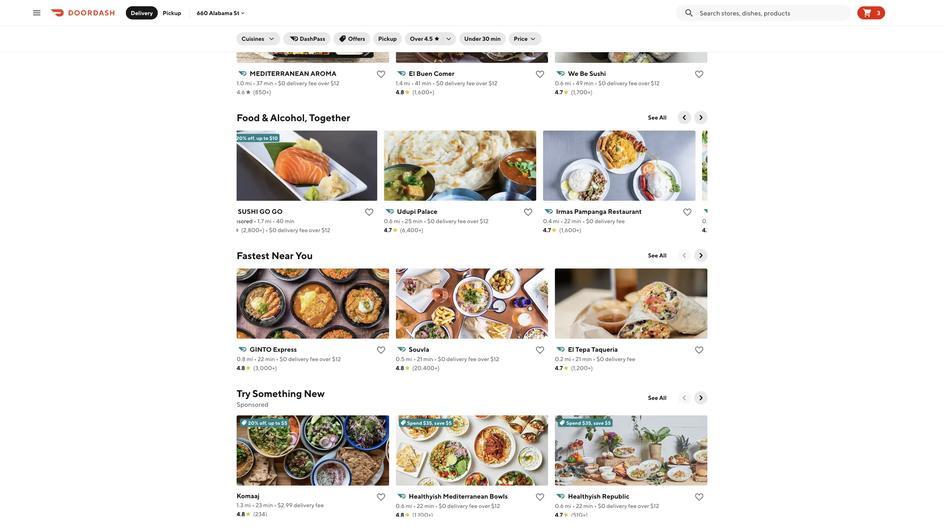 Task type: vqa. For each thing, say whether or not it's contained in the screenshot.


Task type: describe. For each thing, give the bounding box(es) containing it.
fastest
[[237, 250, 270, 262]]

1 go from the left
[[259, 208, 270, 216]]

• $0 delivery fee over $12
[[264, 227, 330, 234]]

3 see from the top
[[648, 395, 658, 402]]

el for el buen comer
[[409, 70, 415, 77]]

udupi
[[397, 208, 416, 216]]

$12 for souvla
[[490, 356, 499, 363]]

0.6 mi • 49 min • $​0 delivery fee over $12
[[555, 80, 660, 87]]

previous button of carousel image
[[681, 394, 689, 403]]

komaaj 1.3 mi • 23 min • $2.99 delivery fee
[[237, 493, 324, 509]]

3 button
[[858, 6, 885, 19]]

(1,600+) for buen
[[412, 89, 434, 96]]

1 $5 from the left
[[281, 421, 287, 426]]

min for souvla
[[424, 356, 433, 363]]

30
[[482, 35, 490, 42]]

0.5 mi • 22 min • $​0 delivery fee over $12 4.7
[[702, 218, 807, 234]]

tepa
[[576, 346, 590, 354]]

see for fastest near you
[[648, 252, 658, 259]]

mediterranean aroma
[[250, 70, 336, 77]]

aroma
[[311, 70, 336, 77]]

mi inside 0.5 mi • 22 min • $​0 delivery fee over $12 4.7
[[712, 218, 719, 225]]

delivery for we be sushi
[[607, 80, 628, 87]]

over for souvla
[[478, 356, 489, 363]]

click to add this store to your saved list image for el buen comer
[[535, 69, 545, 79]]

$2.99
[[278, 503, 293, 509]]

$35, for republic
[[582, 421, 593, 426]]

min for healthyish mediterranean bowls
[[424, 503, 434, 510]]

(2,800+)
[[241, 227, 264, 234]]

food & alcohol, together link
[[237, 111, 350, 124]]

23
[[256, 503, 262, 509]]

22 for ginto express
[[258, 356, 264, 363]]

$​0 for souvla
[[438, 356, 445, 363]]

under 30 min
[[464, 35, 501, 42]]

delivery for mediterranean aroma
[[287, 80, 307, 87]]

comer
[[434, 70, 454, 77]]

delivery inside 0.5 mi • 22 min • $​0 delivery fee over $12 4.7
[[754, 218, 775, 225]]

over 4.5
[[410, 35, 433, 42]]

1.7
[[257, 218, 264, 225]]

20% off, up to $5
[[248, 421, 287, 426]]

off, for 20% off, up to $10
[[248, 135, 255, 141]]

all for food & alcohol, together
[[659, 114, 667, 121]]

previous button of carousel image for fastest near you
[[681, 252, 689, 260]]

min for ginto express
[[265, 356, 275, 363]]

open menu image
[[32, 8, 42, 18]]

1.4
[[396, 80, 403, 87]]

0.4 mi • 22 min • $​0 delivery fee
[[543, 218, 625, 225]]

to for $10
[[264, 135, 268, 141]]

healthyish for healthyish republic
[[568, 493, 601, 501]]

fee for el tepa taqueria
[[627, 356, 635, 363]]

&
[[262, 112, 268, 123]]

delivery
[[131, 9, 153, 16]]

el buen comer
[[409, 70, 454, 77]]

22 inside 0.5 mi • 22 min • $​0 delivery fee over $12 4.7
[[723, 218, 730, 225]]

3 see all from the top
[[648, 395, 667, 402]]

$12 for el buen comer
[[489, 80, 498, 87]]

0.4
[[543, 218, 552, 225]]

20% for 20% off, up to $10
[[236, 135, 247, 141]]

49
[[576, 80, 583, 87]]

click to add this store to your saved list image for ginto express
[[376, 346, 386, 356]]

mi for republic
[[565, 503, 571, 510]]

cuisines
[[242, 35, 264, 42]]

try something new sponsored
[[237, 388, 325, 409]]

buen
[[416, 70, 432, 77]]

$​0 for el buen comer
[[436, 80, 444, 87]]

fee for souvla
[[468, 356, 477, 363]]

22 for healthyish mediterranean bowls
[[417, 503, 423, 510]]

(3,000+)
[[253, 365, 277, 372]]

healthyish for healthyish mediterranean bowls
[[409, 493, 442, 501]]

try
[[237, 388, 250, 400]]

price button
[[509, 32, 542, 45]]

offers
[[348, 35, 365, 42]]

min for irmas pampanga restaurant
[[572, 218, 581, 225]]

spend for healthyish republic
[[566, 421, 581, 426]]

under
[[464, 35, 481, 42]]

1.0 mi • 37 min • $​0 delivery fee over $12
[[237, 80, 339, 87]]

4.8 for ginto
[[237, 365, 245, 372]]

1 vertical spatial pickup button
[[373, 32, 402, 45]]

spend $35, save $5 for republic
[[566, 421, 611, 426]]

click to add this store to your saved list image for el tepa taqueria
[[694, 346, 704, 356]]

0.6 mi • 22 min • $​0 delivery fee over $12 for mediterranean
[[396, 503, 500, 510]]

el for el tepa taqueria
[[568, 346, 574, 354]]

mi for pampanga
[[553, 218, 559, 225]]

$35, for mediterranean
[[423, 421, 433, 426]]

fee for mediterranean aroma
[[308, 80, 317, 87]]

cuisines button
[[237, 32, 280, 45]]

1 horizontal spatial pickup
[[378, 35, 397, 42]]

660 alabama st
[[197, 10, 239, 16]]

20% off, up to $10
[[236, 135, 278, 141]]

healthyish mediterranean bowls
[[409, 493, 508, 501]]

1.4 mi • 41 min • $​0 delivery fee over $12
[[396, 80, 498, 87]]

sushi
[[238, 208, 258, 216]]

$​0 for el tepa taqueria
[[597, 356, 604, 363]]

click to add this store to your saved list image for souvla
[[535, 346, 545, 356]]

22 for irmas pampanga restaurant
[[564, 218, 571, 225]]

fee inside 0.5 mi • 22 min • $​0 delivery fee over $12 4.7
[[776, 218, 784, 225]]

food
[[237, 112, 260, 123]]

$0
[[269, 227, 276, 234]]

0 horizontal spatial pickup button
[[158, 6, 186, 19]]

souvla
[[409, 346, 429, 354]]

0.8 mi • 22 min • $​0 delivery fee over $12
[[237, 356, 341, 363]]

price
[[514, 35, 528, 42]]

22 for healthyish republic
[[576, 503, 582, 510]]

mediterranean
[[250, 70, 309, 77]]

0.8
[[237, 356, 245, 363]]

see all link for fastest near you
[[643, 249, 672, 262]]

over 4.5 button
[[405, 32, 456, 45]]

up for $5
[[268, 421, 274, 426]]

over for we be sushi
[[638, 80, 650, 87]]

4.7 for el tepa taqueria
[[555, 365, 563, 372]]

pampanga
[[574, 208, 607, 216]]

min inside button
[[491, 35, 501, 42]]

sponsored for sushi
[[225, 218, 253, 225]]

3
[[877, 9, 880, 16]]

we
[[568, 70, 579, 77]]

$12 for ginto express
[[332, 356, 341, 363]]

min inside komaaj 1.3 mi • 23 min • $2.99 delivery fee
[[263, 503, 273, 509]]

dashpass button
[[283, 32, 330, 45]]

(1,600+) for pampanga
[[559, 227, 581, 234]]

0.2 mi • 21 min • $​0 delivery fee
[[555, 356, 635, 363]]

0.5 mi • 21 min • $​0 delivery fee over $12
[[396, 356, 499, 363]]

food & alcohol, together
[[237, 112, 350, 123]]

taqueria
[[592, 346, 618, 354]]

(1,200+)
[[571, 365, 593, 372]]

mi inside komaaj 1.3 mi • 23 min • $2.99 delivery fee
[[245, 503, 251, 509]]

min inside 0.5 mi • 22 min • $​0 delivery fee over $12 4.7
[[731, 218, 741, 225]]

delivery for healthyish mediterranean bowls
[[447, 503, 468, 510]]

0.2
[[555, 356, 564, 363]]

udupi palace
[[397, 208, 438, 216]]

mi for mediterranean
[[406, 503, 412, 510]]

$​0 for healthyish mediterranean bowls
[[439, 503, 446, 510]]

dashpass
[[300, 35, 325, 42]]

irmas
[[556, 208, 573, 216]]

0 horizontal spatial pickup
[[163, 9, 181, 16]]

sushi go go sponsored • 1.7 mi • 40 min
[[225, 208, 295, 225]]

delivery for el tepa taqueria
[[605, 356, 626, 363]]

3 see all link from the top
[[643, 392, 672, 405]]

see all for fastest near you
[[648, 252, 667, 259]]

fee for udupi palace
[[458, 218, 466, 225]]



Task type: locate. For each thing, give the bounding box(es) containing it.
to left $10 on the left
[[264, 135, 268, 141]]

$​0 for irmas pampanga restaurant
[[586, 218, 594, 225]]

37
[[256, 80, 263, 87]]

mi for tepa
[[565, 356, 571, 363]]

0 horizontal spatial $5
[[281, 421, 287, 426]]

4.7 for we be sushi
[[555, 89, 563, 96]]

0 vertical spatial 0.5
[[702, 218, 711, 225]]

0 horizontal spatial up
[[256, 135, 262, 141]]

min inside sushi go go sponsored • 1.7 mi • 40 min
[[285, 218, 295, 225]]

1 vertical spatial el
[[568, 346, 574, 354]]

0 horizontal spatial go
[[259, 208, 270, 216]]

min for el buen comer
[[422, 80, 432, 87]]

$12 inside 0.5 mi • 22 min • $​0 delivery fee over $12 4.7
[[798, 218, 807, 225]]

2 see all link from the top
[[643, 249, 672, 262]]

0 horizontal spatial off,
[[248, 135, 255, 141]]

el left the tepa in the bottom of the page
[[568, 346, 574, 354]]

up down try something new sponsored
[[268, 421, 274, 426]]

next button of carousel image for food & alcohol, together
[[697, 114, 705, 122]]

el
[[409, 70, 415, 77], [568, 346, 574, 354]]

$​0 for we be sushi
[[599, 80, 606, 87]]

mediterranean
[[443, 493, 488, 501]]

1 vertical spatial to
[[275, 421, 280, 426]]

be
[[580, 70, 588, 77]]

over
[[410, 35, 423, 42]]

0 vertical spatial off,
[[248, 135, 255, 141]]

fee for irmas pampanga restaurant
[[617, 218, 625, 225]]

0 horizontal spatial 20%
[[236, 135, 247, 141]]

21 for el tepa taqueria
[[576, 356, 581, 363]]

0 vertical spatial 20%
[[236, 135, 247, 141]]

1 horizontal spatial spend
[[566, 421, 581, 426]]

4.7 for udupi palace
[[384, 227, 392, 234]]

$5 for healthyish republic
[[605, 421, 611, 426]]

0 horizontal spatial $35,
[[423, 421, 433, 426]]

2 next button of carousel image from the top
[[697, 252, 705, 260]]

4.8
[[396, 89, 404, 96], [237, 365, 245, 372], [396, 365, 404, 372]]

go up 40
[[272, 208, 283, 216]]

40
[[276, 218, 284, 225]]

next button of carousel image for fastest near you
[[697, 252, 705, 260]]

1 previous button of carousel image from the top
[[681, 114, 689, 122]]

20% down try
[[248, 421, 259, 426]]

0 vertical spatial (1,600+)
[[412, 89, 434, 96]]

see
[[648, 114, 658, 121], [648, 252, 658, 259], [648, 395, 658, 402]]

click to add this store to your saved list image for we be sushi
[[694, 69, 704, 79]]

healthyish republic
[[568, 493, 630, 501]]

1 horizontal spatial $5
[[446, 421, 452, 426]]

$​0
[[278, 80, 286, 87], [436, 80, 444, 87], [599, 80, 606, 87], [427, 218, 435, 225], [586, 218, 594, 225], [745, 218, 753, 225], [280, 356, 287, 363], [438, 356, 445, 363], [597, 356, 604, 363], [439, 503, 446, 510], [598, 503, 605, 510]]

1 horizontal spatial off,
[[260, 421, 267, 426]]

up
[[256, 135, 262, 141], [268, 421, 274, 426]]

$5 for healthyish mediterranean bowls
[[446, 421, 452, 426]]

see all link for food & alcohol, together
[[643, 111, 672, 124]]

1.3
[[237, 503, 243, 509]]

min for udupi palace
[[413, 218, 423, 225]]

4.5
[[424, 35, 433, 42]]

(1,600+)
[[412, 89, 434, 96], [559, 227, 581, 234]]

1 vertical spatial all
[[659, 252, 667, 259]]

2 see all from the top
[[648, 252, 667, 259]]

2 $35, from the left
[[582, 421, 593, 426]]

1 vertical spatial off,
[[260, 421, 267, 426]]

4.7
[[555, 89, 563, 96], [384, 227, 392, 234], [543, 227, 551, 234], [702, 227, 710, 234], [555, 365, 563, 372]]

el up 41 on the top left of the page
[[409, 70, 415, 77]]

restaurant
[[608, 208, 642, 216]]

0.5 for 0.5 mi • 22 min • $​0 delivery fee over $12 4.7
[[702, 218, 711, 225]]

1 vertical spatial sponsored
[[237, 401, 269, 409]]

together
[[309, 112, 350, 123]]

2 horizontal spatial $5
[[605, 421, 611, 426]]

2 $5 from the left
[[446, 421, 452, 426]]

21 up (1,200+)
[[576, 356, 581, 363]]

off, down try something new sponsored
[[260, 421, 267, 426]]

0.6 mi • 22 min • $​0 delivery fee over $12 down 'healthyish mediterranean bowls'
[[396, 503, 500, 510]]

$​0 for mediterranean aroma
[[278, 80, 286, 87]]

$​0 for healthyish republic
[[598, 503, 605, 510]]

el tepa taqueria
[[568, 346, 618, 354]]

1 vertical spatial up
[[268, 421, 274, 426]]

2 0.6 mi • 22 min • $​0 delivery fee over $12 from the left
[[555, 503, 659, 510]]

fastest near you
[[237, 250, 313, 262]]

click to add this store to your saved list image for udupi palace
[[523, 208, 533, 217]]

sponsored inside try something new sponsored
[[237, 401, 269, 409]]

0 horizontal spatial to
[[264, 135, 268, 141]]

Store search: begin typing to search for stores available on DoorDash text field
[[700, 8, 848, 17]]

0 vertical spatial see
[[648, 114, 658, 121]]

express
[[273, 346, 297, 354]]

660 alabama st button
[[197, 10, 246, 16]]

1 $35, from the left
[[423, 421, 433, 426]]

(1,600+) down 41 on the top left of the page
[[412, 89, 434, 96]]

21 down souvla
[[417, 356, 422, 363]]

up for $10
[[256, 135, 262, 141]]

1 next button of carousel image from the top
[[697, 114, 705, 122]]

1 vertical spatial next button of carousel image
[[697, 252, 705, 260]]

palace
[[417, 208, 438, 216]]

1 healthyish from the left
[[409, 493, 442, 501]]

1 vertical spatial 20%
[[248, 421, 259, 426]]

2 see from the top
[[648, 252, 658, 259]]

0.6 mi • 22 min • $​0 delivery fee over $12 for republic
[[555, 503, 659, 510]]

1 all from the top
[[659, 114, 667, 121]]

1 spend $35, save $5 from the left
[[407, 421, 452, 426]]

2 healthyish from the left
[[568, 493, 601, 501]]

ginto express
[[250, 346, 297, 354]]

healthyish left republic
[[568, 493, 601, 501]]

1 see from the top
[[648, 114, 658, 121]]

$​0 inside 0.5 mi • 22 min • $​0 delivery fee over $12 4.7
[[745, 218, 753, 225]]

1 horizontal spatial 0.5
[[702, 218, 711, 225]]

alcohol,
[[270, 112, 307, 123]]

mi for be
[[565, 80, 571, 87]]

4.7 inside 0.5 mi • 22 min • $​0 delivery fee over $12 4.7
[[702, 227, 710, 234]]

1 0.6 mi • 22 min • $​0 delivery fee over $12 from the left
[[396, 503, 500, 510]]

offers button
[[333, 32, 370, 45]]

click to add this store to your saved list image for irmas pampanga restaurant
[[683, 208, 692, 217]]

0.6 mi • 25 min • $​0 delivery fee over $12
[[384, 218, 489, 225]]

click to add this store to your saved list image
[[523, 208, 533, 217], [683, 208, 692, 217], [376, 346, 386, 356], [376, 493, 386, 503], [535, 493, 545, 503]]

pickup left over
[[378, 35, 397, 42]]

1 horizontal spatial el
[[568, 346, 574, 354]]

1 vertical spatial pickup
[[378, 35, 397, 42]]

21 for souvla
[[417, 356, 422, 363]]

see all for food & alcohol, together
[[648, 114, 667, 121]]

you
[[296, 250, 313, 262]]

pickup button
[[158, 6, 186, 19], [373, 32, 402, 45]]

1 vertical spatial (1,600+)
[[559, 227, 581, 234]]

1 horizontal spatial save
[[594, 421, 604, 426]]

to for $5
[[275, 421, 280, 426]]

up left $10 on the left
[[256, 135, 262, 141]]

(1,700+)
[[571, 89, 593, 96]]

delivery for el buen comer
[[445, 80, 465, 87]]

0 horizontal spatial spend $35, save $5
[[407, 421, 452, 426]]

go up '1.7'
[[259, 208, 270, 216]]

4.7 for irmas pampanga restaurant
[[543, 227, 551, 234]]

over for healthyish mediterranean bowls
[[479, 503, 490, 510]]

1 horizontal spatial 0.6 mi • 22 min • $​0 delivery fee over $12
[[555, 503, 659, 510]]

$​0 for udupi palace
[[427, 218, 435, 225]]

ginto
[[250, 346, 272, 354]]

mi for express
[[247, 356, 253, 363]]

2 previous button of carousel image from the top
[[681, 252, 689, 260]]

1 horizontal spatial to
[[275, 421, 280, 426]]

2 go from the left
[[272, 208, 283, 216]]

mi for palace
[[394, 218, 400, 225]]

spend for healthyish mediterranean bowls
[[407, 421, 422, 426]]

3 next button of carousel image from the top
[[697, 394, 705, 403]]

•
[[253, 80, 255, 87], [275, 80, 277, 87], [411, 80, 414, 87], [433, 80, 435, 87], [572, 80, 575, 87], [595, 80, 597, 87], [254, 218, 256, 225], [273, 218, 275, 225], [401, 218, 404, 225], [424, 218, 426, 225], [561, 218, 563, 225], [583, 218, 585, 225], [720, 218, 722, 225], [742, 218, 744, 225], [265, 227, 268, 234], [254, 356, 257, 363], [276, 356, 279, 363], [413, 356, 416, 363], [434, 356, 437, 363], [572, 356, 575, 363], [593, 356, 596, 363], [252, 503, 255, 509], [274, 503, 277, 509], [413, 503, 416, 510], [435, 503, 438, 510], [572, 503, 575, 510], [594, 503, 597, 510]]

0 vertical spatial see all link
[[643, 111, 672, 124]]

min for mediterranean aroma
[[264, 80, 273, 87]]

0 horizontal spatial (1,600+)
[[412, 89, 434, 96]]

3 $5 from the left
[[605, 421, 611, 426]]

4.8 down 1.4
[[396, 89, 404, 96]]

new
[[304, 388, 325, 400]]

1 horizontal spatial spend $35, save $5
[[566, 421, 611, 426]]

min for we be sushi
[[584, 80, 594, 87]]

660
[[197, 10, 208, 16]]

fee for we be sushi
[[629, 80, 637, 87]]

delivery inside komaaj 1.3 mi • 23 min • $2.99 delivery fee
[[294, 503, 314, 509]]

1 horizontal spatial up
[[268, 421, 274, 426]]

fee for ginto express
[[310, 356, 318, 363]]

1 vertical spatial see all
[[648, 252, 667, 259]]

2 vertical spatial next button of carousel image
[[697, 394, 705, 403]]

0.5
[[702, 218, 711, 225], [396, 356, 405, 363]]

previous button of carousel image
[[681, 114, 689, 122], [681, 252, 689, 260]]

over for ginto express
[[320, 356, 331, 363]]

see all
[[648, 114, 667, 121], [648, 252, 667, 259], [648, 395, 667, 402]]

0 horizontal spatial save
[[434, 421, 445, 426]]

2 all from the top
[[659, 252, 667, 259]]

bowls
[[490, 493, 508, 501]]

pickup button right "delivery"
[[158, 6, 186, 19]]

0 horizontal spatial spend
[[407, 421, 422, 426]]

1 horizontal spatial 20%
[[248, 421, 259, 426]]

2 21 from the left
[[576, 356, 581, 363]]

4.8 for el
[[396, 89, 404, 96]]

over for healthyish republic
[[638, 503, 649, 510]]

0 vertical spatial pickup button
[[158, 6, 186, 19]]

min
[[491, 35, 501, 42], [264, 80, 273, 87], [422, 80, 432, 87], [584, 80, 594, 87], [285, 218, 295, 225], [413, 218, 423, 225], [572, 218, 581, 225], [731, 218, 741, 225], [265, 356, 275, 363], [424, 356, 433, 363], [582, 356, 592, 363], [263, 503, 273, 509], [424, 503, 434, 510], [584, 503, 593, 510]]

1 horizontal spatial pickup button
[[373, 32, 402, 45]]

sushi
[[590, 70, 606, 77]]

over
[[318, 80, 329, 87], [476, 80, 488, 87], [638, 80, 650, 87], [467, 218, 479, 225], [785, 218, 797, 225], [309, 227, 320, 234], [320, 356, 331, 363], [478, 356, 489, 363], [479, 503, 490, 510], [638, 503, 649, 510]]

0 vertical spatial pickup
[[163, 9, 181, 16]]

(850+)
[[253, 89, 271, 96]]

min for el tepa taqueria
[[582, 356, 592, 363]]

$12 for udupi palace
[[480, 218, 489, 225]]

over inside 0.5 mi • 22 min • $​0 delivery fee over $12 4.7
[[785, 218, 797, 225]]

3 all from the top
[[659, 395, 667, 402]]

pickup right "delivery"
[[163, 9, 181, 16]]

irmas pampanga restaurant
[[556, 208, 642, 216]]

0 vertical spatial previous button of carousel image
[[681, 114, 689, 122]]

off,
[[248, 135, 255, 141], [260, 421, 267, 426]]

1 horizontal spatial go
[[272, 208, 283, 216]]

fee for el buen comer
[[467, 80, 475, 87]]

1 see all link from the top
[[643, 111, 672, 124]]

0 vertical spatial to
[[264, 135, 268, 141]]

delivery for udupi palace
[[436, 218, 457, 225]]

4.6
[[237, 89, 245, 96]]

4.8 down 0.8
[[237, 365, 245, 372]]

0 vertical spatial next button of carousel image
[[697, 114, 705, 122]]

1 vertical spatial see
[[648, 252, 658, 259]]

mi for aroma
[[245, 80, 252, 87]]

0 horizontal spatial 0.6 mi • 22 min • $​0 delivery fee over $12
[[396, 503, 500, 510]]

1 horizontal spatial healthyish
[[568, 493, 601, 501]]

20% down food
[[236, 135, 247, 141]]

$12
[[331, 80, 339, 87], [489, 80, 498, 87], [651, 80, 660, 87], [480, 218, 489, 225], [798, 218, 807, 225], [322, 227, 330, 234], [332, 356, 341, 363], [490, 356, 499, 363], [491, 503, 500, 510], [650, 503, 659, 510]]

click to add this store to your saved list image for mediterranean aroma
[[376, 69, 386, 79]]

sponsored down sushi
[[225, 218, 253, 225]]

mi inside sushi go go sponsored • 1.7 mi • 40 min
[[265, 218, 271, 225]]

fastest near you link
[[237, 249, 313, 262]]

komaaj
[[237, 493, 260, 501]]

0 vertical spatial sponsored
[[225, 218, 253, 225]]

healthyish left mediterranean
[[409, 493, 442, 501]]

off, down food
[[248, 135, 255, 141]]

1 spend from the left
[[407, 421, 422, 426]]

save for mediterranean
[[434, 421, 445, 426]]

see all link
[[643, 111, 672, 124], [643, 249, 672, 262], [643, 392, 672, 405]]

spend $35, save $5 for mediterranean
[[407, 421, 452, 426]]

1.0
[[237, 80, 244, 87]]

over for mediterranean aroma
[[318, 80, 329, 87]]

sponsored inside sushi go go sponsored • 1.7 mi • 40 min
[[225, 218, 253, 225]]

0.5 inside 0.5 mi • 22 min • $​0 delivery fee over $12 4.7
[[702, 218, 711, 225]]

$35,
[[423, 421, 433, 426], [582, 421, 593, 426]]

delivery button
[[126, 6, 158, 19]]

2 save from the left
[[594, 421, 604, 426]]

0 vertical spatial all
[[659, 114, 667, 121]]

st
[[234, 10, 239, 16]]

(1,600+) down 0.4 mi • 22 min • $​0 delivery fee
[[559, 227, 581, 234]]

next button of carousel image
[[697, 114, 705, 122], [697, 252, 705, 260], [697, 394, 705, 403]]

2 vertical spatial see all link
[[643, 392, 672, 405]]

2 spend from the left
[[566, 421, 581, 426]]

to down try something new sponsored
[[275, 421, 280, 426]]

see for food & alcohol, together
[[648, 114, 658, 121]]

0.6 mi • 22 min • $​0 delivery fee over $12 down healthyish republic
[[555, 503, 659, 510]]

fee for healthyish republic
[[628, 503, 637, 510]]

0 horizontal spatial 0.5
[[396, 356, 405, 363]]

0 vertical spatial up
[[256, 135, 262, 141]]

1 see all from the top
[[648, 114, 667, 121]]

0 horizontal spatial el
[[409, 70, 415, 77]]

pickup button left over
[[373, 32, 402, 45]]

we be sushi
[[568, 70, 606, 77]]

20% for 20% off, up to $5
[[248, 421, 259, 426]]

save for republic
[[594, 421, 604, 426]]

click to add this store to your saved list image for healthyish mediterranean bowls
[[535, 493, 545, 503]]

over for udupi palace
[[467, 218, 479, 225]]

0.6 for we be sushi
[[555, 80, 564, 87]]

2 spend $35, save $5 from the left
[[566, 421, 611, 426]]

1 vertical spatial 0.5
[[396, 356, 405, 363]]

0 horizontal spatial healthyish
[[409, 493, 442, 501]]

0.6 for udupi palace
[[384, 218, 393, 225]]

$​0 for ginto express
[[280, 356, 287, 363]]

0 horizontal spatial 21
[[417, 356, 422, 363]]

(20,400+)
[[412, 365, 440, 372]]

alabama
[[209, 10, 233, 16]]

0 vertical spatial el
[[409, 70, 415, 77]]

1 vertical spatial see all link
[[643, 249, 672, 262]]

$12 for we be sushi
[[651, 80, 660, 87]]

1 horizontal spatial (1,600+)
[[559, 227, 581, 234]]

25
[[405, 218, 412, 225]]

1 save from the left
[[434, 421, 445, 426]]

1 21 from the left
[[417, 356, 422, 363]]

fee for healthyish mediterranean bowls
[[469, 503, 478, 510]]

fee inside komaaj 1.3 mi • 23 min • $2.99 delivery fee
[[315, 503, 324, 509]]

1 vertical spatial previous button of carousel image
[[681, 252, 689, 260]]

$12 for healthyish republic
[[650, 503, 659, 510]]

41
[[415, 80, 421, 87]]

2 vertical spatial see
[[648, 395, 658, 402]]

0.6 for healthyish republic
[[555, 503, 564, 510]]

pickup
[[163, 9, 181, 16], [378, 35, 397, 42]]

$10
[[269, 135, 278, 141]]

off, for 20% off, up to $5
[[260, 421, 267, 426]]

1 horizontal spatial 21
[[576, 356, 581, 363]]

0.5 for 0.5 mi • 21 min • $​0 delivery fee over $12
[[396, 356, 405, 363]]

click to add this store to your saved list image
[[376, 69, 386, 79], [535, 69, 545, 79], [694, 69, 704, 79], [364, 208, 374, 217], [535, 346, 545, 356], [694, 346, 704, 356], [694, 493, 704, 503]]

republic
[[602, 493, 630, 501]]

something
[[252, 388, 302, 400]]

under 30 min button
[[459, 32, 506, 45]]

1 horizontal spatial $35,
[[582, 421, 593, 426]]

2 vertical spatial see all
[[648, 395, 667, 402]]

4.8 left (20,400+)
[[396, 365, 404, 372]]

go
[[259, 208, 270, 216], [272, 208, 283, 216]]

0.6
[[555, 80, 564, 87], [384, 218, 393, 225], [396, 503, 405, 510], [555, 503, 564, 510]]

(6,400+)
[[400, 227, 423, 234]]

previous button of carousel image for food & alcohol, together
[[681, 114, 689, 122]]

mi for buen
[[404, 80, 410, 87]]

2 vertical spatial all
[[659, 395, 667, 402]]

sponsored down try
[[237, 401, 269, 409]]

0 vertical spatial see all
[[648, 114, 667, 121]]



